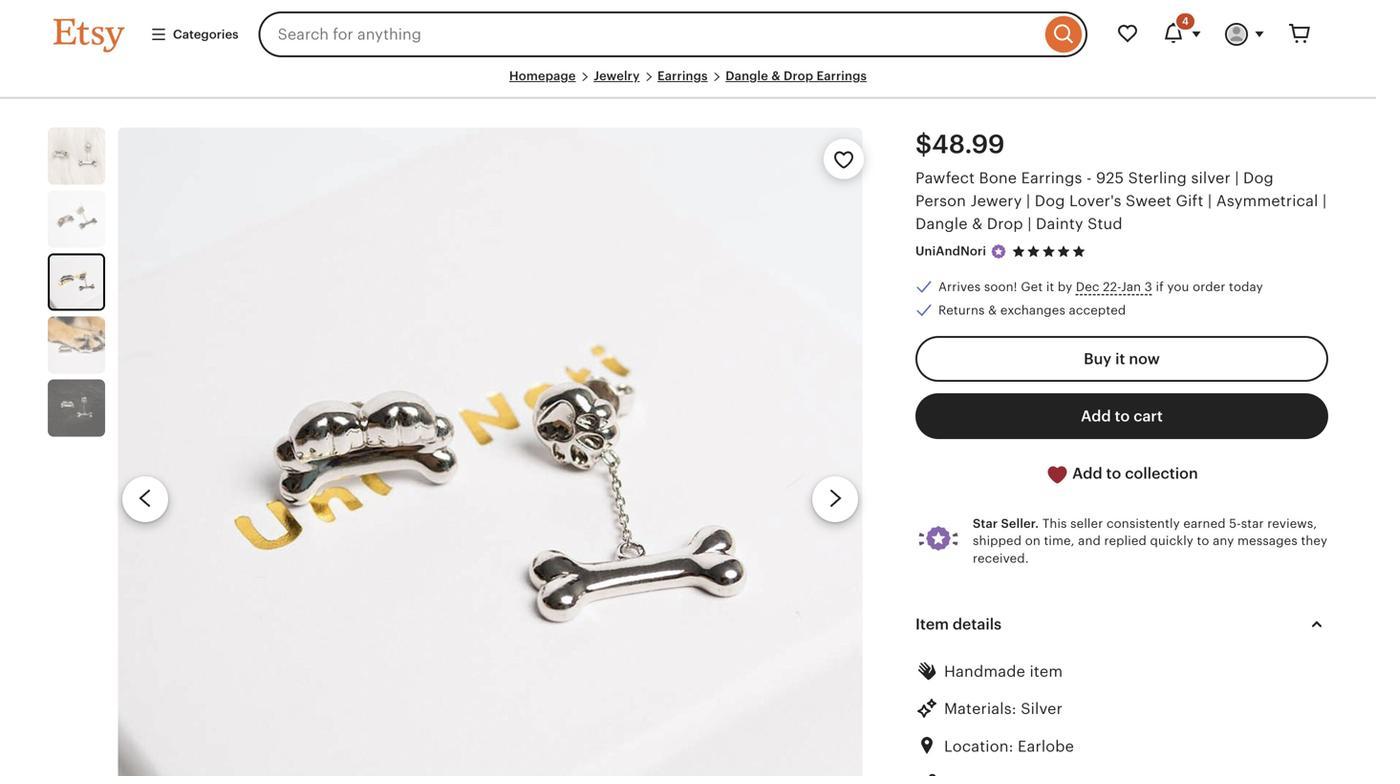 Task type: locate. For each thing, give the bounding box(es) containing it.
0 vertical spatial dangle
[[726, 69, 768, 83]]

Search for anything text field
[[259, 11, 1041, 57]]

to down earned
[[1197, 534, 1209, 549]]

pawfect bone earrings 925 sterling silver dog person image 3 image
[[118, 128, 862, 777], [50, 256, 103, 309]]

cart
[[1134, 408, 1163, 425]]

| right asymmetrical
[[1323, 193, 1327, 210]]

star seller.
[[973, 517, 1039, 531]]

1 horizontal spatial dog
[[1243, 170, 1274, 187]]

star
[[973, 517, 998, 531]]

item details
[[915, 616, 1002, 634]]

add left cart on the bottom of page
[[1081, 408, 1111, 425]]

pawfect bone earrings 925 sterling silver dog person image 1 image
[[48, 128, 105, 185]]

add for add to collection
[[1072, 465, 1102, 483]]

2 vertical spatial to
[[1197, 534, 1209, 549]]

this
[[1042, 517, 1067, 531]]

person
[[915, 193, 966, 210]]

& inside menu bar
[[771, 69, 780, 83]]

star
[[1241, 517, 1264, 531]]

star_seller image
[[990, 243, 1007, 261]]

menu bar containing homepage
[[54, 69, 1323, 99]]

2 horizontal spatial earrings
[[1021, 170, 1082, 187]]

item details button
[[898, 602, 1346, 648]]

0 vertical spatial to
[[1115, 408, 1130, 425]]

dangle & drop earrings
[[726, 69, 867, 83]]

arrives soon! get it by dec 22-jan 3 if you order today
[[938, 280, 1263, 295]]

seller.
[[1001, 517, 1039, 531]]

silver
[[1191, 170, 1231, 187]]

collection
[[1125, 465, 1198, 483]]

location: earlobe
[[944, 739, 1074, 756]]

0 horizontal spatial drop
[[784, 69, 813, 83]]

jewelry
[[594, 69, 640, 83]]

& right the returns in the top of the page
[[988, 303, 997, 318]]

location:
[[944, 739, 1014, 756]]

sterling
[[1128, 170, 1187, 187]]

0 vertical spatial add
[[1081, 408, 1111, 425]]

| right silver
[[1235, 170, 1239, 187]]

add to cart
[[1081, 408, 1163, 425]]

add up the seller
[[1072, 465, 1102, 483]]

0 horizontal spatial dog
[[1035, 193, 1065, 210]]

item
[[1030, 664, 1063, 681]]

| left dainty
[[1027, 216, 1032, 233]]

you
[[1167, 280, 1189, 295]]

2 horizontal spatial &
[[988, 303, 997, 318]]

& down jewery
[[972, 216, 983, 233]]

& for returns
[[988, 303, 997, 318]]

it right the buy
[[1115, 351, 1125, 368]]

1 horizontal spatial drop
[[987, 216, 1023, 233]]

& inside pawfect bone earrings - 925 sterling silver | dog person jewery | dog lover's sweet gift | asymmetrical | dangle & drop | dainty stud
[[972, 216, 983, 233]]

& right earrings link
[[771, 69, 780, 83]]

categories banner
[[19, 0, 1357, 69]]

returns & exchanges accepted
[[938, 303, 1126, 318]]

time,
[[1044, 534, 1075, 549]]

if
[[1156, 280, 1164, 295]]

lover's
[[1069, 193, 1122, 210]]

dangle right earrings link
[[726, 69, 768, 83]]

0 horizontal spatial dangle
[[726, 69, 768, 83]]

to left collection
[[1106, 465, 1121, 483]]

2 vertical spatial &
[[988, 303, 997, 318]]

0 vertical spatial drop
[[784, 69, 813, 83]]

|
[[1235, 170, 1239, 187], [1026, 193, 1030, 210], [1208, 193, 1212, 210], [1323, 193, 1327, 210], [1027, 216, 1032, 233]]

dog up dainty
[[1035, 193, 1065, 210]]

to left cart on the bottom of page
[[1115, 408, 1130, 425]]

None search field
[[259, 11, 1087, 57]]

earrings
[[657, 69, 708, 83], [817, 69, 867, 83], [1021, 170, 1082, 187]]

1 horizontal spatial &
[[972, 216, 983, 233]]

1 vertical spatial it
[[1115, 351, 1125, 368]]

0 horizontal spatial &
[[771, 69, 780, 83]]

exchanges
[[1000, 303, 1065, 318]]

1 vertical spatial to
[[1106, 465, 1121, 483]]

gift
[[1176, 193, 1204, 210]]

22-
[[1103, 280, 1121, 295]]

1 horizontal spatial it
[[1115, 351, 1125, 368]]

messages
[[1238, 534, 1298, 549]]

dog up asymmetrical
[[1243, 170, 1274, 187]]

add to collection
[[1069, 465, 1198, 483]]

drop inside pawfect bone earrings - 925 sterling silver | dog person jewery | dog lover's sweet gift | asymmetrical | dangle & drop | dainty stud
[[987, 216, 1023, 233]]

stud
[[1088, 216, 1123, 233]]

any
[[1213, 534, 1234, 549]]

it left the by
[[1046, 280, 1054, 295]]

0 vertical spatial &
[[771, 69, 780, 83]]

they
[[1301, 534, 1328, 549]]

1 vertical spatial drop
[[987, 216, 1023, 233]]

handmade
[[944, 664, 1025, 681]]

1 horizontal spatial pawfect bone earrings 925 sterling silver dog person image 3 image
[[118, 128, 862, 777]]

dangle inside menu bar
[[726, 69, 768, 83]]

0 horizontal spatial it
[[1046, 280, 1054, 295]]

add
[[1081, 408, 1111, 425], [1072, 465, 1102, 483]]

dog
[[1243, 170, 1274, 187], [1035, 193, 1065, 210]]

menu bar
[[54, 69, 1323, 99]]

1 vertical spatial &
[[972, 216, 983, 233]]

| right gift
[[1208, 193, 1212, 210]]

&
[[771, 69, 780, 83], [972, 216, 983, 233], [988, 303, 997, 318]]

jewelry link
[[594, 69, 640, 83]]

1 vertical spatial dangle
[[915, 216, 968, 233]]

to inside this seller consistently earned 5-star reviews, shipped on time, and replied quickly to any messages they received.
[[1197, 534, 1209, 549]]

1 vertical spatial add
[[1072, 465, 1102, 483]]

1 horizontal spatial dangle
[[915, 216, 968, 233]]

dangle down person
[[915, 216, 968, 233]]

to
[[1115, 408, 1130, 425], [1106, 465, 1121, 483], [1197, 534, 1209, 549]]

it
[[1046, 280, 1054, 295], [1115, 351, 1125, 368]]

item
[[915, 616, 949, 634]]

drop
[[784, 69, 813, 83], [987, 216, 1023, 233]]

materials: silver
[[944, 701, 1063, 718]]

consistently
[[1107, 517, 1180, 531]]

dangle
[[726, 69, 768, 83], [915, 216, 968, 233]]

sweet
[[1126, 193, 1172, 210]]

& for dangle
[[771, 69, 780, 83]]



Task type: describe. For each thing, give the bounding box(es) containing it.
order
[[1193, 280, 1226, 295]]

today
[[1229, 280, 1263, 295]]

dainty
[[1036, 216, 1083, 233]]

dangle inside pawfect bone earrings - 925 sterling silver | dog person jewery | dog lover's sweet gift | asymmetrical | dangle & drop | dainty stud
[[915, 216, 968, 233]]

homepage
[[509, 69, 576, 83]]

add to cart button
[[915, 394, 1328, 440]]

homepage link
[[509, 69, 576, 83]]

this seller consistently earned 5-star reviews, shipped on time, and replied quickly to any messages they received.
[[973, 517, 1328, 566]]

| right jewery
[[1026, 193, 1030, 210]]

it inside button
[[1115, 351, 1125, 368]]

accepted
[[1069, 303, 1126, 318]]

seller
[[1070, 517, 1103, 531]]

4
[[1182, 15, 1189, 27]]

dangle & drop earrings link
[[726, 69, 867, 83]]

returns
[[938, 303, 985, 318]]

0 vertical spatial it
[[1046, 280, 1054, 295]]

0 horizontal spatial earrings
[[657, 69, 708, 83]]

buy
[[1084, 351, 1112, 368]]

quickly
[[1150, 534, 1194, 549]]

3
[[1145, 280, 1152, 295]]

shipped
[[973, 534, 1022, 549]]

5-
[[1229, 517, 1241, 531]]

pawfect bone earrings 925 sterling silver dog person image 4 image
[[48, 317, 105, 374]]

to for cart
[[1115, 408, 1130, 425]]

-
[[1086, 170, 1092, 187]]

on
[[1025, 534, 1041, 549]]

reviews,
[[1267, 517, 1317, 531]]

1 horizontal spatial earrings
[[817, 69, 867, 83]]

now
[[1129, 351, 1160, 368]]

jewery
[[970, 193, 1022, 210]]

soon! get
[[984, 280, 1043, 295]]

uniandnori link
[[915, 244, 986, 259]]

jan
[[1121, 280, 1141, 295]]

1 vertical spatial dog
[[1035, 193, 1065, 210]]

and
[[1078, 534, 1101, 549]]

earned
[[1183, 517, 1226, 531]]

pawfect bone earrings 925 sterling silver dog person image 5 image
[[48, 380, 105, 437]]

earrings link
[[657, 69, 708, 83]]

materials:
[[944, 701, 1017, 718]]

categories button
[[136, 17, 253, 52]]

asymmetrical
[[1216, 193, 1318, 210]]

replied
[[1104, 534, 1147, 549]]

0 vertical spatial dog
[[1243, 170, 1274, 187]]

dec
[[1076, 280, 1100, 295]]

0 horizontal spatial pawfect bone earrings 925 sterling silver dog person image 3 image
[[50, 256, 103, 309]]

add for add to cart
[[1081, 408, 1111, 425]]

pawfect bone earrings 925 sterling silver dog person image 2 image
[[48, 191, 105, 248]]

received.
[[973, 552, 1029, 566]]

add to collection button
[[915, 451, 1328, 498]]

925
[[1096, 170, 1124, 187]]

earlobe
[[1018, 739, 1074, 756]]

bone
[[979, 170, 1017, 187]]

earrings inside pawfect bone earrings - 925 sterling silver | dog person jewery | dog lover's sweet gift | asymmetrical | dangle & drop | dainty stud
[[1021, 170, 1082, 187]]

pawfect bone earrings - 925 sterling silver | dog person jewery | dog lover's sweet gift | asymmetrical | dangle & drop | dainty stud
[[915, 170, 1327, 233]]

buy it now
[[1084, 351, 1160, 368]]

uniandnori
[[915, 244, 986, 259]]

handmade item
[[944, 664, 1063, 681]]

by
[[1058, 280, 1073, 295]]

silver
[[1021, 701, 1063, 718]]

details
[[953, 616, 1002, 634]]

buy it now button
[[915, 336, 1328, 382]]

$48.99
[[915, 130, 1005, 159]]

4 button
[[1151, 11, 1214, 57]]

pawfect
[[915, 170, 975, 187]]

to for collection
[[1106, 465, 1121, 483]]

categories
[[173, 27, 239, 41]]

none search field inside categories banner
[[259, 11, 1087, 57]]

arrives
[[938, 280, 981, 295]]



Task type: vqa. For each thing, say whether or not it's contained in the screenshot.
Add to cart BUTTON
yes



